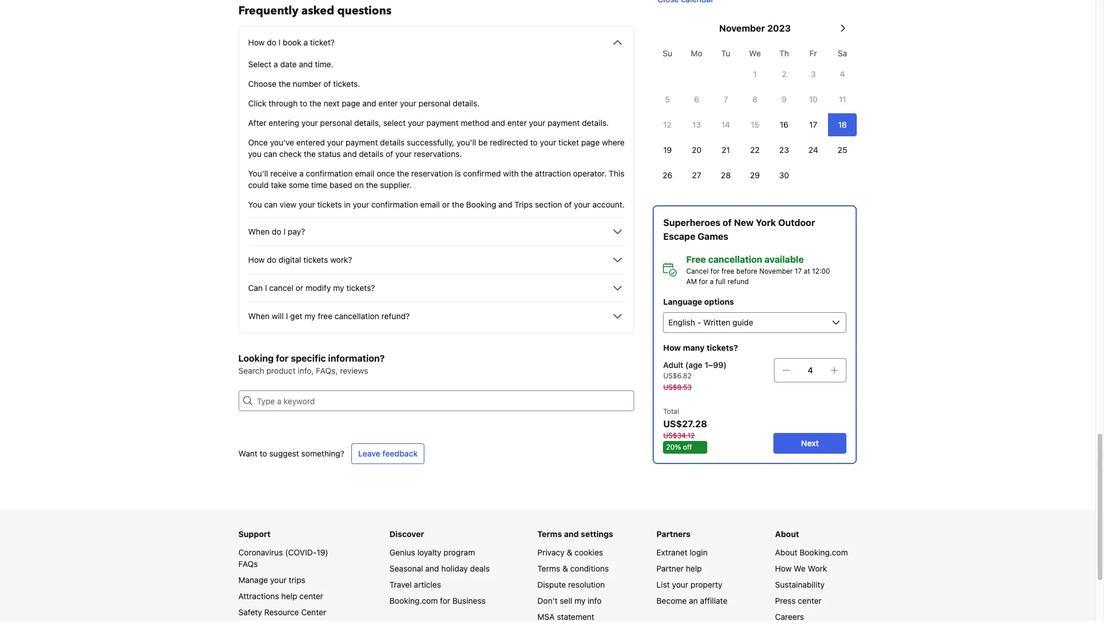 Task type: describe. For each thing, give the bounding box(es) containing it.
seasonal and holiday deals
[[390, 564, 490, 573]]

when will i get my free cancellation refund?
[[248, 311, 410, 321]]

how we work link
[[775, 564, 827, 573]]

and up privacy & cookies link
[[564, 529, 579, 539]]

on
[[355, 180, 364, 190]]

0 vertical spatial page
[[342, 98, 360, 108]]

select
[[248, 59, 272, 69]]

16 November 2023 checkbox
[[770, 113, 799, 136]]

a inside you'll receive a confirmation email once the reservation is confirmed with the attraction operator. this could take some time based on the supplier.
[[299, 169, 304, 178]]

su
[[663, 48, 672, 58]]

1 horizontal spatial booking.com
[[800, 548, 848, 557]]

12 November 2023 checkbox
[[653, 113, 682, 136]]

or inside the how do i book a ticket? element
[[442, 200, 450, 209]]

page inside the once you've entered your payment details successfully, you'll be redirected to your ticket page where you can check the status and details of your reservations.
[[581, 137, 600, 147]]

(age
[[686, 360, 703, 370]]

your down partner help link
[[672, 580, 689, 590]]

with
[[503, 169, 519, 178]]

(covid-
[[285, 548, 317, 557]]

th
[[779, 48, 789, 58]]

looking for specific information? search product info, faqs, reviews
[[238, 353, 385, 376]]

26 November 2023 checkbox
[[653, 164, 682, 187]]

coronavirus (covid-19) faqs link
[[238, 548, 328, 569]]

0 horizontal spatial we
[[749, 48, 761, 58]]

cancellation inside 'dropdown button'
[[335, 311, 379, 321]]

1 horizontal spatial my
[[333, 283, 344, 293]]

the right on
[[366, 180, 378, 190]]

do for book
[[267, 37, 276, 47]]

info
[[588, 596, 602, 606]]

14 November 2023 checkbox
[[711, 113, 741, 136]]

0 horizontal spatial enter
[[379, 98, 398, 108]]

reservation
[[411, 169, 453, 178]]

holiday
[[441, 564, 468, 573]]

1 horizontal spatial payment
[[427, 118, 459, 128]]

sustainability link
[[775, 580, 825, 590]]

your up attraction
[[529, 118, 546, 128]]

suggest
[[269, 449, 299, 458]]

can inside the once you've entered your payment details successfully, you'll be redirected to your ticket page where you can check the status and details of your reservations.
[[264, 149, 277, 159]]

total
[[663, 407, 679, 416]]

escape
[[663, 231, 696, 242]]

based
[[330, 180, 352, 190]]

i for get
[[286, 311, 288, 321]]

free for will
[[318, 311, 333, 321]]

superheroes of new york outdoor escape games
[[663, 217, 815, 242]]

22 November 2023 checkbox
[[741, 139, 770, 162]]

reservations.
[[414, 149, 462, 159]]

leave feedback
[[358, 449, 418, 458]]

28 November 2023 checkbox
[[711, 164, 741, 187]]

18 cell
[[828, 111, 857, 136]]

and right 'date'
[[299, 59, 313, 69]]

outdoor
[[778, 217, 815, 228]]

safety resource center
[[238, 607, 326, 617]]

payment inside the once you've entered your payment details successfully, you'll be redirected to your ticket page where you can check the status and details of your reservations.
[[346, 137, 378, 147]]

your up entered
[[302, 118, 318, 128]]

8 November 2023 checkbox
[[741, 88, 770, 111]]

1 horizontal spatial enter
[[508, 118, 527, 128]]

the left the next
[[310, 98, 322, 108]]

free for cancellation
[[722, 267, 735, 275]]

24 November 2023 checkbox
[[799, 139, 828, 162]]

some
[[289, 180, 309, 190]]

attractions help center
[[238, 591, 323, 601]]

15 November 2023 checkbox
[[741, 113, 770, 136]]

us$6.82
[[663, 372, 692, 380]]

27
[[692, 170, 701, 180]]

cancel
[[269, 283, 294, 293]]

2 November 2023 checkbox
[[770, 63, 799, 86]]

settings
[[581, 529, 613, 539]]

your up 'attractions help center'
[[270, 575, 287, 585]]

18
[[838, 120, 847, 129]]

0 vertical spatial november
[[719, 23, 765, 33]]

specific
[[291, 353, 326, 363]]

for right am
[[699, 277, 708, 286]]

8
[[753, 94, 758, 104]]

0 horizontal spatial center
[[299, 591, 323, 601]]

tickets inside how do digital tickets work? dropdown button
[[303, 255, 328, 265]]

3 November 2023 checkbox
[[799, 63, 828, 86]]

the up through
[[279, 79, 291, 89]]

cancel
[[686, 267, 709, 275]]

23
[[779, 145, 789, 155]]

you'll
[[248, 169, 268, 178]]

through
[[269, 98, 298, 108]]

28
[[721, 170, 731, 180]]

business
[[453, 596, 486, 606]]

attractions
[[238, 591, 279, 601]]

once
[[248, 137, 268, 147]]

for left business
[[440, 596, 450, 606]]

0 horizontal spatial 4
[[808, 365, 813, 375]]

november inside free cancellation available cancel for free before november 17 at 12:00 am for a full refund
[[760, 267, 793, 275]]

your down successfully,
[[395, 149, 412, 159]]

faqs
[[238, 559, 258, 569]]

2 vertical spatial to
[[260, 449, 267, 458]]

10 November 2023 checkbox
[[799, 88, 828, 111]]

1 horizontal spatial details.
[[582, 118, 609, 128]]

an
[[689, 596, 698, 606]]

successfully,
[[407, 137, 454, 147]]

manage your trips link
[[238, 575, 305, 585]]

refund?
[[381, 311, 410, 321]]

before
[[737, 267, 758, 275]]

available
[[765, 254, 804, 265]]

language
[[663, 297, 702, 307]]

operator.
[[573, 169, 607, 178]]

privacy
[[538, 548, 565, 557]]

safety resource center link
[[238, 607, 326, 617]]

grid containing su
[[653, 42, 857, 187]]

work?
[[330, 255, 352, 265]]

about for about booking.com
[[775, 548, 798, 557]]

2 horizontal spatial my
[[575, 596, 586, 606]]

attraction
[[535, 169, 571, 178]]

0 vertical spatial details
[[380, 137, 405, 147]]

dispute resolution
[[538, 580, 605, 590]]

20 November 2023 checkbox
[[682, 139, 711, 162]]

property
[[691, 580, 723, 590]]

1 vertical spatial we
[[794, 564, 806, 573]]

you
[[248, 200, 262, 209]]

in
[[344, 200, 351, 209]]

and up details,
[[362, 98, 376, 108]]

and down genius loyalty program link
[[425, 564, 439, 573]]

once you've entered your payment details successfully, you'll be redirected to your ticket page where you can check the status and details of your reservations.
[[248, 137, 625, 159]]

faqs,
[[316, 366, 338, 376]]

the up supplier.
[[397, 169, 409, 178]]

many
[[683, 343, 705, 353]]

or inside 'dropdown button'
[[296, 283, 303, 293]]

attractions help center link
[[238, 591, 323, 601]]

after entering your personal details, select your payment method and enter your payment details.
[[248, 118, 609, 128]]

11 November 2023 checkbox
[[828, 88, 857, 111]]

for inside the looking for specific information? search product info, faqs, reviews
[[276, 353, 289, 363]]

travel articles link
[[390, 580, 441, 590]]

a inside free cancellation available cancel for free before november 17 at 12:00 am for a full refund
[[710, 277, 714, 286]]

seasonal and holiday deals link
[[390, 564, 490, 573]]

us$8.53
[[663, 383, 692, 392]]

is
[[455, 169, 461, 178]]

next
[[801, 438, 819, 448]]

Type a keyword field
[[252, 391, 635, 411]]

a left 'date'
[[274, 59, 278, 69]]

click through to the next page and enter your personal details.
[[248, 98, 480, 108]]

7 November 2023 checkbox
[[711, 88, 741, 111]]

check
[[279, 149, 302, 159]]

4 inside option
[[840, 69, 845, 79]]

of left tickets.
[[324, 79, 331, 89]]

1 horizontal spatial center
[[798, 596, 822, 606]]

do for pay?
[[272, 227, 281, 236]]

of right "section"
[[564, 200, 572, 209]]

can
[[248, 283, 263, 293]]

genius
[[390, 548, 415, 557]]

the right 'with'
[[521, 169, 533, 178]]

confirmed
[[463, 169, 501, 178]]

entering
[[269, 118, 299, 128]]

about for about
[[775, 529, 799, 539]]

7
[[724, 94, 728, 104]]

privacy & cookies link
[[538, 548, 603, 557]]

deals
[[470, 564, 490, 573]]

2023
[[767, 23, 791, 33]]

terms & conditions link
[[538, 564, 609, 573]]

booking.com for business
[[390, 596, 486, 606]]

become
[[657, 596, 687, 606]]

how we work
[[775, 564, 827, 573]]



Task type: vqa. For each thing, say whether or not it's contained in the screenshot.
Tu
yes



Task type: locate. For each thing, give the bounding box(es) containing it.
1 when from the top
[[248, 227, 270, 236]]

0 vertical spatial confirmation
[[306, 169, 353, 178]]

partner
[[657, 564, 684, 573]]

0 vertical spatial 17
[[809, 120, 818, 129]]

a right book
[[304, 37, 308, 47]]

30
[[779, 170, 789, 180]]

1 vertical spatial my
[[305, 311, 316, 321]]

games
[[698, 231, 729, 242]]

17 left at
[[795, 267, 802, 275]]

1 vertical spatial 4
[[808, 365, 813, 375]]

1 vertical spatial to
[[530, 137, 538, 147]]

do left book
[[267, 37, 276, 47]]

when do i pay?
[[248, 227, 305, 236]]

my
[[333, 283, 344, 293], [305, 311, 316, 321], [575, 596, 586, 606]]

take
[[271, 180, 287, 190]]

free
[[722, 267, 735, 275], [318, 311, 333, 321]]

email inside you'll receive a confirmation email once the reservation is confirmed with the attraction operator. this could take some time based on the supplier.
[[355, 169, 375, 178]]

when left will
[[248, 311, 270, 321]]

1 vertical spatial november
[[760, 267, 793, 275]]

november
[[719, 23, 765, 33], [760, 267, 793, 275]]

email up on
[[355, 169, 375, 178]]

20%
[[666, 443, 681, 451]]

and left trips
[[499, 200, 512, 209]]

27 November 2023 checkbox
[[682, 164, 711, 187]]

of inside the once you've entered your payment details successfully, you'll be redirected to your ticket page where you can check the status and details of your reservations.
[[386, 149, 393, 159]]

1 terms from the top
[[538, 529, 562, 539]]

program
[[444, 548, 475, 557]]

1 vertical spatial do
[[272, 227, 281, 236]]

the down entered
[[304, 149, 316, 159]]

0 vertical spatial or
[[442, 200, 450, 209]]

terms for terms & conditions
[[538, 564, 560, 573]]

0 horizontal spatial payment
[[346, 137, 378, 147]]

november up tu
[[719, 23, 765, 33]]

0 vertical spatial booking.com
[[800, 548, 848, 557]]

1 vertical spatial terms
[[538, 564, 560, 573]]

we
[[749, 48, 761, 58], [794, 564, 806, 573]]

2 vertical spatial do
[[267, 255, 276, 265]]

coronavirus (covid-19) faqs
[[238, 548, 328, 569]]

about
[[775, 529, 799, 539], [775, 548, 798, 557]]

enter up redirected
[[508, 118, 527, 128]]

& up terms & conditions link
[[567, 548, 572, 557]]

my right modify
[[333, 283, 344, 293]]

page right ticket
[[581, 137, 600, 147]]

looking
[[238, 353, 274, 363]]

0 vertical spatial free
[[722, 267, 735, 275]]

and up redirected
[[492, 118, 505, 128]]

section
[[535, 200, 562, 209]]

1 vertical spatial about
[[775, 548, 798, 557]]

how up adult
[[663, 343, 681, 353]]

0 horizontal spatial tickets?
[[346, 283, 375, 293]]

your right view
[[299, 200, 315, 209]]

november down the available
[[760, 267, 793, 275]]

details up once
[[359, 149, 384, 159]]

29
[[750, 170, 760, 180]]

0 horizontal spatial details.
[[453, 98, 480, 108]]

1 vertical spatial confirmation
[[371, 200, 418, 209]]

help up list your property
[[686, 564, 702, 573]]

tickets?
[[346, 283, 375, 293], [707, 343, 738, 353]]

your right select
[[408, 118, 424, 128]]

1 vertical spatial when
[[248, 311, 270, 321]]

26
[[663, 170, 673, 180]]

0 horizontal spatial cancellation
[[335, 311, 379, 321]]

when inside when will i get my free cancellation refund? 'dropdown button'
[[248, 311, 270, 321]]

0 horizontal spatial page
[[342, 98, 360, 108]]

your left ticket
[[540, 137, 556, 147]]

resolution
[[568, 580, 605, 590]]

your
[[400, 98, 416, 108], [302, 118, 318, 128], [408, 118, 424, 128], [529, 118, 546, 128], [327, 137, 344, 147], [540, 137, 556, 147], [395, 149, 412, 159], [299, 200, 315, 209], [353, 200, 369, 209], [574, 200, 590, 209], [270, 575, 287, 585], [672, 580, 689, 590]]

2 horizontal spatial to
[[530, 137, 538, 147]]

york
[[756, 217, 776, 228]]

1 horizontal spatial 17
[[809, 120, 818, 129]]

personal down the next
[[320, 118, 352, 128]]

i inside dropdown button
[[284, 227, 286, 236]]

confirmation inside you'll receive a confirmation email once the reservation is confirmed with the attraction operator. this could take some time based on the supplier.
[[306, 169, 353, 178]]

and
[[299, 59, 313, 69], [362, 98, 376, 108], [492, 118, 505, 128], [343, 149, 357, 159], [499, 200, 512, 209], [564, 529, 579, 539], [425, 564, 439, 573]]

1 horizontal spatial page
[[581, 137, 600, 147]]

i right can
[[265, 283, 267, 293]]

details. up where
[[582, 118, 609, 128]]

about booking.com link
[[775, 548, 848, 557]]

1 horizontal spatial 4
[[840, 69, 845, 79]]

terms down privacy
[[538, 564, 560, 573]]

details. up the method
[[453, 98, 480, 108]]

4 November 2023 checkbox
[[828, 63, 857, 86]]

0 horizontal spatial my
[[305, 311, 316, 321]]

1 vertical spatial booking.com
[[390, 596, 438, 606]]

options
[[704, 297, 734, 307]]

superheroes
[[663, 217, 721, 228]]

or right cancel
[[296, 283, 303, 293]]

1 horizontal spatial confirmation
[[371, 200, 418, 209]]

1 about from the top
[[775, 529, 799, 539]]

5 November 2023 checkbox
[[653, 88, 682, 111]]

1 vertical spatial tickets?
[[707, 343, 738, 353]]

0 vertical spatial enter
[[379, 98, 398, 108]]

1 November 2023 checkbox
[[741, 63, 770, 86]]

or down you'll receive a confirmation email once the reservation is confirmed with the attraction operator. this could take some time based on the supplier.
[[442, 200, 450, 209]]

a
[[304, 37, 308, 47], [274, 59, 278, 69], [299, 169, 304, 178], [710, 277, 714, 286]]

when for when will i get my free cancellation refund?
[[248, 311, 270, 321]]

details down select
[[380, 137, 405, 147]]

0 vertical spatial can
[[264, 149, 277, 159]]

how
[[248, 37, 265, 47], [248, 255, 265, 265], [663, 343, 681, 353], [775, 564, 792, 573]]

click
[[248, 98, 266, 108]]

1 horizontal spatial to
[[300, 98, 307, 108]]

16
[[780, 120, 789, 129]]

terms up privacy
[[538, 529, 562, 539]]

4
[[840, 69, 845, 79], [808, 365, 813, 375]]

1 horizontal spatial we
[[794, 564, 806, 573]]

0 vertical spatial &
[[567, 548, 572, 557]]

0 vertical spatial cancellation
[[708, 254, 762, 265]]

help for partner
[[686, 564, 702, 573]]

when will i get my free cancellation refund? button
[[248, 309, 625, 323]]

date
[[280, 59, 297, 69]]

0 horizontal spatial personal
[[320, 118, 352, 128]]

17 inside option
[[809, 120, 818, 129]]

19)
[[317, 548, 328, 557]]

discover
[[390, 529, 424, 539]]

13 November 2023 checkbox
[[682, 113, 711, 136]]

to right redirected
[[530, 137, 538, 147]]

1 vertical spatial 17
[[795, 267, 802, 275]]

how up select
[[248, 37, 265, 47]]

17 down 10 checkbox
[[809, 120, 818, 129]]

0 horizontal spatial or
[[296, 283, 303, 293]]

frequently asked questions
[[238, 3, 392, 18]]

0 vertical spatial to
[[300, 98, 307, 108]]

how for how do digital tickets work?
[[248, 255, 265, 265]]

we up sustainability 'link'
[[794, 564, 806, 573]]

2 horizontal spatial payment
[[548, 118, 580, 128]]

when down you
[[248, 227, 270, 236]]

tickets? up 1–99)
[[707, 343, 738, 353]]

9
[[782, 94, 787, 104]]

help for attractions
[[281, 591, 297, 601]]

0 horizontal spatial help
[[281, 591, 297, 601]]

sa
[[838, 48, 847, 58]]

0 horizontal spatial 17
[[795, 267, 802, 275]]

1 vertical spatial page
[[581, 137, 600, 147]]

and right status
[[343, 149, 357, 159]]

0 vertical spatial do
[[267, 37, 276, 47]]

of
[[324, 79, 331, 89], [386, 149, 393, 159], [564, 200, 572, 209], [723, 217, 732, 228]]

1 horizontal spatial help
[[686, 564, 702, 573]]

receive
[[270, 169, 297, 178]]

free inside free cancellation available cancel for free before november 17 at 12:00 am for a full refund
[[722, 267, 735, 275]]

1 vertical spatial details
[[359, 149, 384, 159]]

enter
[[379, 98, 398, 108], [508, 118, 527, 128]]

0 vertical spatial we
[[749, 48, 761, 58]]

1 horizontal spatial personal
[[419, 98, 451, 108]]

1 vertical spatial email
[[420, 200, 440, 209]]

0 vertical spatial tickets
[[317, 200, 342, 209]]

& for terms
[[563, 564, 568, 573]]

0 horizontal spatial email
[[355, 169, 375, 178]]

payment up successfully,
[[427, 118, 459, 128]]

a inside dropdown button
[[304, 37, 308, 47]]

to inside the once you've entered your payment details successfully, you'll be redirected to your ticket page where you can check the status and details of your reservations.
[[530, 137, 538, 147]]

i
[[279, 37, 281, 47], [284, 227, 286, 236], [265, 283, 267, 293], [286, 311, 288, 321]]

center down sustainability 'link'
[[798, 596, 822, 606]]

redirected
[[490, 137, 528, 147]]

0 horizontal spatial free
[[318, 311, 333, 321]]

method
[[461, 118, 489, 128]]

for up product
[[276, 353, 289, 363]]

the left booking
[[452, 200, 464, 209]]

1 vertical spatial help
[[281, 591, 297, 601]]

enter up select
[[379, 98, 398, 108]]

17 November 2023 checkbox
[[799, 113, 828, 136]]

sustainability
[[775, 580, 825, 590]]

and inside the once you've entered your payment details successfully, you'll be redirected to your ticket page where you can check the status and details of your reservations.
[[343, 149, 357, 159]]

a left full at the top right of page
[[710, 277, 714, 286]]

travel
[[390, 580, 412, 590]]

cancellation inside free cancellation available cancel for free before november 17 at 12:00 am for a full refund
[[708, 254, 762, 265]]

0 vertical spatial help
[[686, 564, 702, 573]]

how for how do i book a ticket?
[[248, 37, 265, 47]]

grid
[[653, 42, 857, 187]]

0 vertical spatial email
[[355, 169, 375, 178]]

how for how we work
[[775, 564, 792, 573]]

tickets left work?
[[303, 255, 328, 265]]

for up full at the top right of page
[[711, 267, 720, 275]]

terms for terms and settings
[[538, 529, 562, 539]]

free right get
[[318, 311, 333, 321]]

next
[[324, 98, 340, 108]]

entered
[[296, 137, 325, 147]]

become an affiliate
[[657, 596, 728, 606]]

you'll receive a confirmation email once the reservation is confirmed with the attraction operator. this could take some time based on the supplier.
[[248, 169, 625, 190]]

how up sustainability 'link'
[[775, 564, 792, 573]]

next button
[[774, 433, 847, 454]]

1 vertical spatial free
[[318, 311, 333, 321]]

of inside superheroes of new york outdoor escape games
[[723, 217, 732, 228]]

number
[[293, 79, 321, 89]]

17 inside free cancellation available cancel for free before november 17 at 12:00 am for a full refund
[[795, 267, 802, 275]]

page
[[342, 98, 360, 108], [581, 137, 600, 147]]

reviews
[[340, 366, 368, 376]]

cancellation left refund? at left
[[335, 311, 379, 321]]

choose the number of tickets.
[[248, 79, 360, 89]]

i left book
[[279, 37, 281, 47]]

i right will
[[286, 311, 288, 321]]

& for privacy
[[567, 548, 572, 557]]

0 vertical spatial my
[[333, 283, 344, 293]]

about up the how we work link
[[775, 548, 798, 557]]

0 horizontal spatial booking.com
[[390, 596, 438, 606]]

at
[[804, 267, 810, 275]]

how for how many tickets?
[[663, 343, 681, 353]]

to down choose the number of tickets.
[[300, 98, 307, 108]]

1 vertical spatial or
[[296, 283, 303, 293]]

be
[[478, 137, 488, 147]]

when
[[248, 227, 270, 236], [248, 311, 270, 321]]

dispute
[[538, 580, 566, 590]]

do left pay?
[[272, 227, 281, 236]]

21 November 2023 checkbox
[[711, 139, 741, 162]]

0 vertical spatial details.
[[453, 98, 480, 108]]

how up can
[[248, 255, 265, 265]]

2 terms from the top
[[538, 564, 560, 573]]

19 November 2023 checkbox
[[653, 139, 682, 162]]

free up full at the top right of page
[[722, 267, 735, 275]]

0 vertical spatial 4
[[840, 69, 845, 79]]

25 November 2023 checkbox
[[828, 139, 857, 162]]

page right the next
[[342, 98, 360, 108]]

when inside when do i pay? dropdown button
[[248, 227, 270, 236]]

help up safety resource center
[[281, 591, 297, 601]]

1 horizontal spatial or
[[442, 200, 450, 209]]

confirmation down supplier.
[[371, 200, 418, 209]]

i inside dropdown button
[[279, 37, 281, 47]]

0 vertical spatial terms
[[538, 529, 562, 539]]

0 vertical spatial when
[[248, 227, 270, 236]]

0 vertical spatial personal
[[419, 98, 451, 108]]

& down privacy & cookies
[[563, 564, 568, 573]]

cancellation up before
[[708, 254, 762, 265]]

1 vertical spatial tickets
[[303, 255, 328, 265]]

list your property link
[[657, 580, 723, 590]]

1 vertical spatial cancellation
[[335, 311, 379, 321]]

email down you'll receive a confirmation email once the reservation is confirmed with the attraction operator. this could take some time based on the supplier.
[[420, 200, 440, 209]]

0 vertical spatial about
[[775, 529, 799, 539]]

my right get
[[305, 311, 316, 321]]

frequently
[[238, 3, 299, 18]]

sell
[[560, 596, 572, 606]]

when for when do i pay?
[[248, 227, 270, 236]]

1 horizontal spatial free
[[722, 267, 735, 275]]

digital
[[279, 255, 301, 265]]

you've
[[270, 137, 294, 147]]

list
[[657, 580, 670, 590]]

1 horizontal spatial cancellation
[[708, 254, 762, 265]]

tickets? inside can i cancel or modify my tickets? 'dropdown button'
[[346, 283, 375, 293]]

of left new
[[723, 217, 732, 228]]

2 vertical spatial my
[[575, 596, 586, 606]]

time
[[311, 180, 327, 190]]

1 vertical spatial details.
[[582, 118, 609, 128]]

my right sell
[[575, 596, 586, 606]]

manage your trips
[[238, 575, 305, 585]]

1 vertical spatial enter
[[508, 118, 527, 128]]

to right want
[[260, 449, 267, 458]]

tickets left in on the left of page
[[317, 200, 342, 209]]

29 November 2023 checkbox
[[741, 164, 770, 187]]

about up about booking.com
[[775, 529, 799, 539]]

3
[[811, 69, 816, 79]]

0 horizontal spatial to
[[260, 449, 267, 458]]

i for pay?
[[284, 227, 286, 236]]

time.
[[315, 59, 333, 69]]

for
[[711, 267, 720, 275], [699, 277, 708, 286], [276, 353, 289, 363], [440, 596, 450, 606]]

9 November 2023 checkbox
[[770, 88, 799, 111]]

your left account.
[[574, 200, 590, 209]]

extranet
[[657, 548, 688, 557]]

center up center
[[299, 591, 323, 601]]

1 horizontal spatial email
[[420, 200, 440, 209]]

do for tickets
[[267, 255, 276, 265]]

your up select
[[400, 98, 416, 108]]

1 vertical spatial personal
[[320, 118, 352, 128]]

confirmation up 'time'
[[306, 169, 353, 178]]

1 horizontal spatial tickets?
[[707, 343, 738, 353]]

payment up ticket
[[548, 118, 580, 128]]

23 November 2023 checkbox
[[770, 139, 799, 162]]

booking.com up "work"
[[800, 548, 848, 557]]

payment
[[427, 118, 459, 128], [548, 118, 580, 128], [346, 137, 378, 147]]

personal up after entering your personal details, select your payment method and enter your payment details.
[[419, 98, 451, 108]]

don't sell my info link
[[538, 596, 602, 606]]

press
[[775, 596, 796, 606]]

2 about from the top
[[775, 548, 798, 557]]

30 November 2023 checkbox
[[770, 164, 799, 187]]

the inside the once you've entered your payment details successfully, you'll be redirected to your ticket page where you can check the status and details of your reservations.
[[304, 149, 316, 159]]

how do i book a ticket?
[[248, 37, 335, 47]]

booking.com for business link
[[390, 596, 486, 606]]

how do i book a ticket? element
[[248, 49, 625, 211]]

i left pay?
[[284, 227, 286, 236]]

0 horizontal spatial confirmation
[[306, 169, 353, 178]]

conditions
[[570, 564, 609, 573]]

do inside dropdown button
[[272, 227, 281, 236]]

booking.com down "travel articles" link
[[390, 596, 438, 606]]

22
[[750, 145, 760, 155]]

your right in on the left of page
[[353, 200, 369, 209]]

pay?
[[288, 227, 305, 236]]

6
[[694, 94, 699, 104]]

i for book
[[279, 37, 281, 47]]

18 November 2023 checkbox
[[828, 113, 857, 136]]

tickets? down work?
[[346, 283, 375, 293]]

payment down details,
[[346, 137, 378, 147]]

we up 1
[[749, 48, 761, 58]]

do left digital
[[267, 255, 276, 265]]

ticket?
[[310, 37, 335, 47]]

1 vertical spatial can
[[264, 200, 278, 209]]

tickets inside the how do i book a ticket? element
[[317, 200, 342, 209]]

0 vertical spatial tickets?
[[346, 283, 375, 293]]

questions
[[337, 3, 392, 18]]

free inside 'dropdown button'
[[318, 311, 333, 321]]

your up status
[[327, 137, 344, 147]]

want to suggest something?
[[238, 449, 344, 458]]

adult (age 1–99) us$6.82
[[663, 360, 727, 380]]

extranet login link
[[657, 548, 708, 557]]

1 vertical spatial &
[[563, 564, 568, 573]]

6 November 2023 checkbox
[[682, 88, 711, 111]]

2 when from the top
[[248, 311, 270, 321]]

of up once
[[386, 149, 393, 159]]



